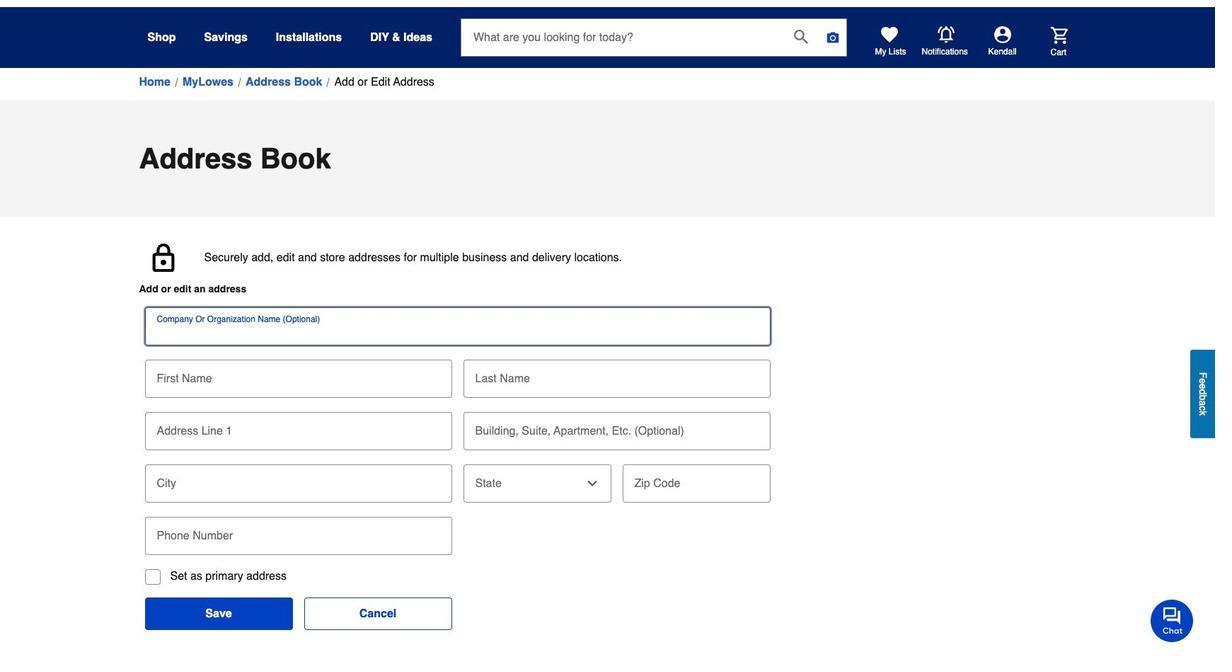 Task type: vqa. For each thing, say whether or not it's contained in the screenshot.
line1 "text box"
yes



Task type: locate. For each thing, give the bounding box(es) containing it.
postalCode text field
[[628, 464, 765, 496]]

line1 text field
[[150, 412, 446, 443]]

lowe's home improvement cart image
[[1051, 27, 1068, 44]]

search image
[[794, 29, 809, 44]]

companyName text field
[[150, 324, 765, 338]]

line2 text field
[[469, 412, 765, 443]]

chat invite button image
[[1151, 599, 1194, 642]]

LastName text field
[[469, 360, 765, 391]]

None search field
[[461, 18, 848, 69]]

phoneNumber text field
[[150, 517, 446, 548]]

main content
[[0, 68, 1216, 652]]



Task type: describe. For each thing, give the bounding box(es) containing it.
lowe's home improvement notification center image
[[938, 26, 955, 43]]

lowe's home improvement logo image
[[577, 0, 639, 15]]

Search Query text field
[[462, 19, 783, 56]]

FirstName text field
[[150, 360, 446, 391]]

camera image
[[826, 30, 840, 45]]

lowe's home improvement lists image
[[881, 26, 898, 43]]

City text field
[[150, 464, 446, 496]]



